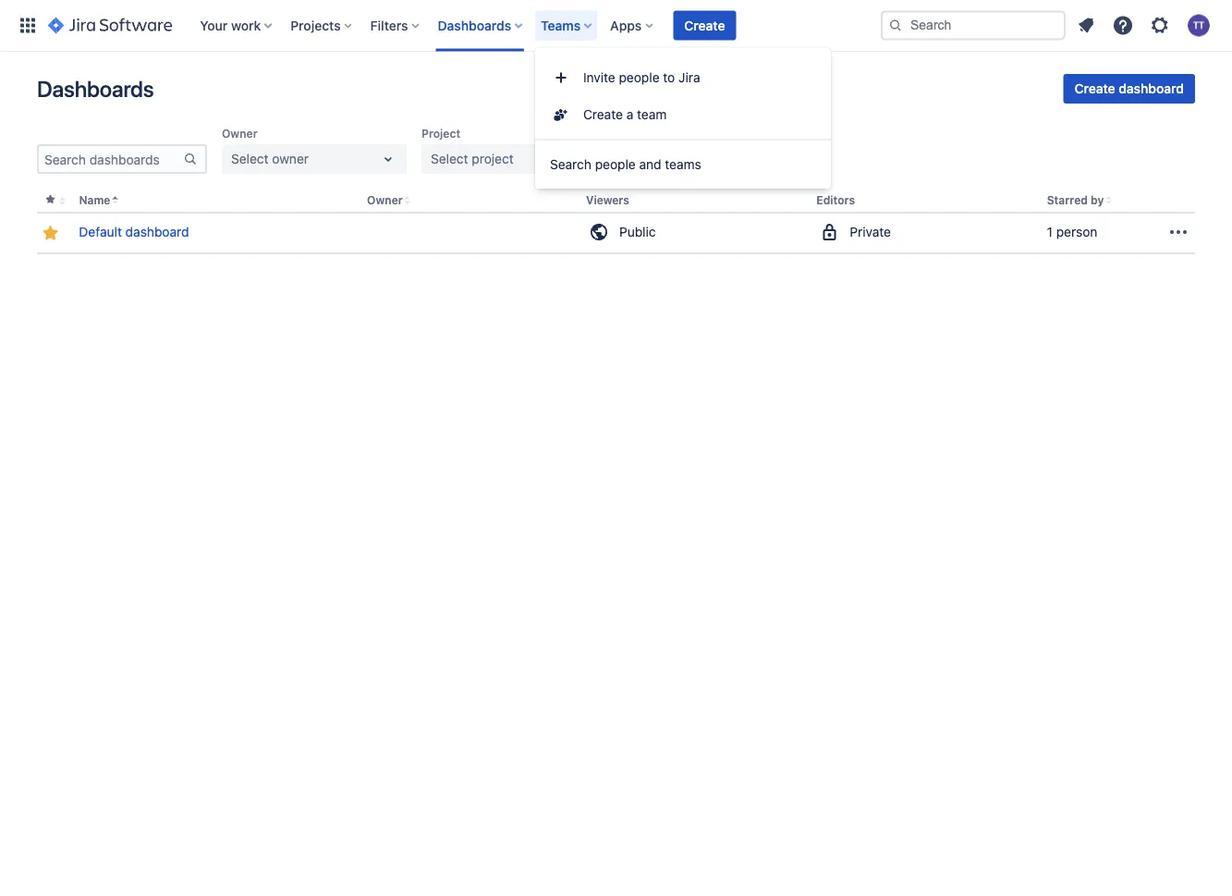 Task type: locate. For each thing, give the bounding box(es) containing it.
default dashboard link
[[79, 223, 189, 241]]

dashboards
[[438, 18, 511, 33], [37, 76, 154, 102]]

1 select from the left
[[231, 151, 269, 166]]

1 person
[[1047, 224, 1098, 240]]

2 select from the left
[[431, 151, 468, 166]]

dashboards button
[[432, 11, 530, 40]]

select owner
[[231, 151, 309, 166]]

open image up owner "button" on the top left of page
[[377, 148, 399, 170]]

create a team button
[[535, 96, 831, 133]]

dashboard inside button
[[1119, 81, 1185, 96]]

1 horizontal spatial dashboards
[[438, 18, 511, 33]]

project
[[472, 151, 514, 166]]

0 vertical spatial dashboard
[[1119, 81, 1185, 96]]

people
[[619, 70, 660, 85], [595, 157, 636, 172]]

people left and
[[595, 157, 636, 172]]

create dashboard button
[[1064, 74, 1196, 104]]

search people and teams button
[[535, 146, 831, 183]]

1
[[1047, 224, 1053, 240]]

0 vertical spatial dashboards
[[438, 18, 511, 33]]

public
[[620, 224, 656, 240]]

select
[[231, 151, 269, 166], [431, 151, 468, 166], [631, 151, 668, 166]]

help image
[[1112, 14, 1135, 37]]

owner button
[[367, 194, 403, 207]]

2 open image from the left
[[577, 148, 599, 170]]

1 open image from the left
[[377, 148, 399, 170]]

0 horizontal spatial dashboard
[[125, 224, 189, 240]]

to
[[663, 70, 675, 85]]

0 horizontal spatial create
[[583, 107, 623, 122]]

filters
[[370, 18, 408, 33]]

create
[[685, 18, 725, 33], [1075, 81, 1116, 96], [583, 107, 623, 122]]

starred by button
[[1047, 194, 1104, 207]]

1 vertical spatial dashboard
[[125, 224, 189, 240]]

1 horizontal spatial select
[[431, 151, 468, 166]]

search people and teams
[[550, 157, 702, 172]]

people inside button
[[595, 157, 636, 172]]

select down group
[[631, 151, 668, 166]]

create inside primary element
[[685, 18, 725, 33]]

your profile and settings image
[[1188, 14, 1210, 37]]

0 vertical spatial create
[[685, 18, 725, 33]]

1 horizontal spatial create
[[685, 18, 725, 33]]

1 horizontal spatial owner
[[367, 194, 403, 207]]

your work
[[200, 18, 261, 33]]

1 horizontal spatial open image
[[577, 148, 599, 170]]

team
[[637, 107, 667, 122]]

appswitcher icon image
[[17, 14, 39, 37]]

group
[[621, 127, 655, 140]]

0 horizontal spatial select
[[231, 151, 269, 166]]

and
[[639, 157, 662, 172]]

work
[[231, 18, 261, 33]]

banner
[[0, 0, 1233, 52]]

create for create
[[685, 18, 725, 33]]

open image up viewers
[[577, 148, 599, 170]]

dashboard right default at the top of page
[[125, 224, 189, 240]]

0 horizontal spatial owner
[[222, 127, 258, 140]]

star default dashboard image
[[39, 222, 62, 244]]

name
[[79, 194, 110, 207]]

0 vertical spatial people
[[619, 70, 660, 85]]

people left to
[[619, 70, 660, 85]]

default dashboard
[[79, 224, 189, 240]]

dashboards inside popup button
[[438, 18, 511, 33]]

person
[[1057, 224, 1098, 240]]

dashboards details element
[[36, 189, 1196, 254]]

viewers
[[586, 194, 630, 207]]

0 horizontal spatial open image
[[377, 148, 399, 170]]

create down notifications image
[[1075, 81, 1116, 96]]

projects
[[291, 18, 341, 33]]

Search dashboards text field
[[39, 146, 183, 172]]

people inside "button"
[[619, 70, 660, 85]]

Owner text field
[[231, 150, 235, 168]]

dashboard
[[1119, 81, 1185, 96], [125, 224, 189, 240]]

open image
[[377, 148, 399, 170], [577, 148, 599, 170]]

1 vertical spatial people
[[595, 157, 636, 172]]

default
[[79, 224, 122, 240]]

2 horizontal spatial create
[[1075, 81, 1116, 96]]

dashboard for default dashboard
[[125, 224, 189, 240]]

owner
[[222, 127, 258, 140], [367, 194, 403, 207]]

2 horizontal spatial select
[[631, 151, 668, 166]]

1 horizontal spatial dashboard
[[1119, 81, 1185, 96]]

people for search
[[595, 157, 636, 172]]

group
[[535, 54, 831, 139]]

1 vertical spatial create
[[1075, 81, 1116, 96]]

dashboards right filters dropdown button
[[438, 18, 511, 33]]

select left owner on the left top of page
[[231, 151, 269, 166]]

create left a
[[583, 107, 623, 122]]

a
[[627, 107, 634, 122]]

1 vertical spatial owner
[[367, 194, 403, 207]]

select down the 'project'
[[431, 151, 468, 166]]

jira
[[679, 70, 700, 85]]

banner containing your work
[[0, 0, 1233, 52]]

select group
[[631, 151, 707, 166]]

dashboard down settings "image"
[[1119, 81, 1185, 96]]

more image
[[1168, 221, 1190, 243]]

jira software image
[[48, 14, 172, 37], [48, 14, 172, 37]]

create up the jira
[[685, 18, 725, 33]]

1 vertical spatial dashboards
[[37, 76, 154, 102]]

apps button
[[605, 11, 661, 40]]

dashboards up search dashboards text box
[[37, 76, 154, 102]]

create inside 'button'
[[583, 107, 623, 122]]

apps
[[610, 18, 642, 33]]

owner
[[272, 151, 309, 166]]

Search field
[[881, 11, 1066, 40]]

3 select from the left
[[631, 151, 668, 166]]

invite people to jira button
[[535, 59, 831, 96]]

2 vertical spatial create
[[583, 107, 623, 122]]

select for select project
[[431, 151, 468, 166]]



Task type: describe. For each thing, give the bounding box(es) containing it.
name button
[[79, 194, 110, 207]]

create button
[[673, 11, 737, 40]]

create for create dashboard
[[1075, 81, 1116, 96]]

teams button
[[536, 11, 599, 40]]

owner inside dashboards details element
[[367, 194, 403, 207]]

select project
[[431, 151, 514, 166]]

teams
[[541, 18, 581, 33]]

people for invite
[[619, 70, 660, 85]]

your
[[200, 18, 228, 33]]

project
[[422, 127, 461, 140]]

0 vertical spatial owner
[[222, 127, 258, 140]]

search image
[[889, 18, 903, 33]]

projects button
[[285, 11, 359, 40]]

notifications image
[[1075, 14, 1098, 37]]

filters button
[[365, 11, 427, 40]]

editors
[[817, 194, 855, 207]]

teams
[[665, 157, 702, 172]]

invite
[[583, 70, 616, 85]]

create for create a team
[[583, 107, 623, 122]]

private
[[850, 224, 891, 240]]

starred by
[[1047, 194, 1104, 207]]

your work button
[[194, 11, 279, 40]]

open image for project
[[577, 148, 599, 170]]

by
[[1091, 194, 1104, 207]]

invite people to jira image
[[550, 67, 572, 89]]

group
[[672, 151, 707, 166]]

select for select group
[[631, 151, 668, 166]]

search
[[550, 157, 592, 172]]

create a team
[[583, 107, 667, 122]]

dashboard for create dashboard
[[1119, 81, 1185, 96]]

starred
[[1047, 194, 1088, 207]]

invite people to jira
[[583, 70, 700, 85]]

open image for owner
[[377, 148, 399, 170]]

create dashboard
[[1075, 81, 1185, 96]]

settings image
[[1149, 14, 1172, 37]]

select for select owner
[[231, 151, 269, 166]]

primary element
[[11, 0, 881, 51]]

Project text field
[[431, 150, 434, 168]]

0 horizontal spatial dashboards
[[37, 76, 154, 102]]

group containing invite people to jira
[[535, 54, 831, 139]]



Task type: vqa. For each thing, say whether or not it's contained in the screenshot.
Good Morrow
no



